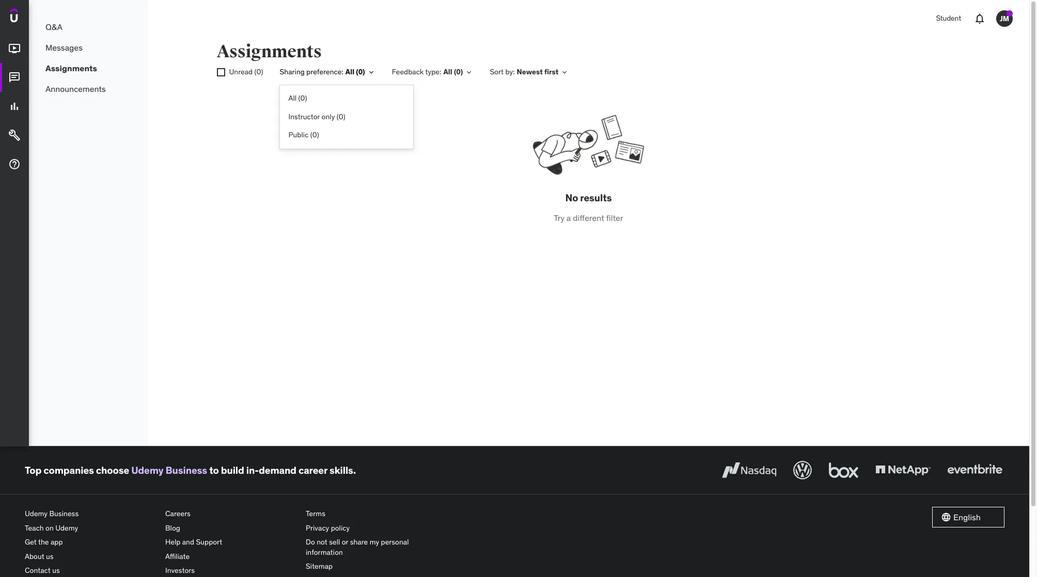 Task type: vqa. For each thing, say whether or not it's contained in the screenshot.
the Udemy Business Teach on Udemy Get the app About us Contact us
yes



Task type: locate. For each thing, give the bounding box(es) containing it.
business
[[166, 464, 207, 477], [49, 509, 79, 519]]

udemy
[[131, 464, 164, 477], [25, 509, 48, 519], [55, 524, 78, 533]]

all up "instructor" on the top left of page
[[289, 94, 297, 103]]

medium image
[[8, 42, 21, 55], [8, 71, 21, 84]]

1 xsmall image from the left
[[465, 68, 473, 76]]

companies
[[44, 464, 94, 477]]

2 vertical spatial udemy
[[55, 524, 78, 533]]

information
[[306, 548, 343, 557]]

3 medium image from the top
[[8, 158, 21, 171]]

udemy business link up get the app link
[[25, 507, 157, 522]]

1 vertical spatial us
[[52, 566, 60, 576]]

messages
[[45, 42, 83, 53]]

sitemap
[[306, 562, 333, 572]]

2 xsmall image from the left
[[561, 68, 569, 76]]

all inside 'button'
[[289, 94, 297, 103]]

careers
[[165, 509, 191, 519]]

try a different filter
[[554, 213, 623, 223]]

udemy business link up careers
[[131, 464, 207, 477]]

policy
[[331, 524, 350, 533]]

xsmall image up all (0) 'button'
[[367, 68, 375, 76]]

xsmall image right the first
[[561, 68, 569, 76]]

1 horizontal spatial xsmall image
[[561, 68, 569, 76]]

1 horizontal spatial xsmall image
[[465, 68, 473, 76]]

do
[[306, 538, 315, 547]]

all
[[346, 67, 355, 77], [444, 67, 452, 77], [289, 94, 297, 103]]

all for feedback type:
[[444, 67, 452, 77]]

xsmall image for all (0)
[[367, 68, 375, 76]]

xsmall image
[[465, 68, 473, 76], [217, 68, 225, 77]]

assignments up unread (0)
[[217, 41, 322, 63]]

first
[[545, 67, 559, 77]]

0 vertical spatial udemy
[[131, 464, 164, 477]]

assignments up announcements
[[45, 63, 97, 73]]

do not sell or share my personal information button
[[306, 536, 438, 560]]

support
[[196, 538, 222, 547]]

(0) up "instructor" on the top left of page
[[298, 94, 307, 103]]

try
[[554, 213, 565, 223]]

2 vertical spatial medium image
[[8, 158, 21, 171]]

udemy business link
[[131, 464, 207, 477], [25, 507, 157, 522]]

help and support link
[[165, 536, 298, 550]]

q&a link
[[29, 17, 148, 37]]

1 vertical spatial udemy
[[25, 509, 48, 519]]

1 vertical spatial business
[[49, 509, 79, 519]]

medium image
[[8, 100, 21, 113], [8, 129, 21, 142], [8, 158, 21, 171]]

1 horizontal spatial business
[[166, 464, 207, 477]]

share
[[350, 538, 368, 547]]

1 vertical spatial udemy business link
[[25, 507, 157, 522]]

you have alerts image
[[1007, 10, 1013, 17]]

(0) up all (0) 'button'
[[356, 67, 365, 77]]

privacy
[[306, 524, 329, 533]]

unread (0)
[[229, 67, 263, 77]]

student link
[[930, 6, 968, 31]]

on
[[46, 524, 54, 533]]

2 xsmall image from the left
[[217, 68, 225, 77]]

q&a
[[45, 22, 62, 32]]

udemy image
[[10, 8, 57, 26]]

in-
[[246, 464, 259, 477]]

volkswagen image
[[792, 459, 814, 482]]

and
[[182, 538, 194, 547]]

sell
[[329, 538, 340, 547]]

1 vertical spatial medium image
[[8, 71, 21, 84]]

xsmall image left 'unread'
[[217, 68, 225, 77]]

sort by: newest first
[[490, 67, 559, 77]]

app
[[51, 538, 63, 547]]

preference:
[[307, 67, 343, 77]]

1 vertical spatial medium image
[[8, 129, 21, 142]]

get the app link
[[25, 536, 157, 550]]

build
[[221, 464, 244, 477]]

us right about
[[46, 552, 54, 561]]

0 horizontal spatial all
[[289, 94, 297, 103]]

all right type:
[[444, 67, 452, 77]]

0 vertical spatial medium image
[[8, 42, 21, 55]]

xsmall image left sort
[[465, 68, 473, 76]]

feedback type: all (0)
[[392, 67, 463, 77]]

0 horizontal spatial business
[[49, 509, 79, 519]]

udemy right on
[[55, 524, 78, 533]]

1 xsmall image from the left
[[367, 68, 375, 76]]

business up on
[[49, 509, 79, 519]]

blog
[[165, 524, 180, 533]]

xsmall image
[[367, 68, 375, 76], [561, 68, 569, 76]]

about us link
[[25, 550, 157, 564]]

0 horizontal spatial xsmall image
[[217, 68, 225, 77]]

unread
[[229, 67, 253, 77]]

business inside the udemy business teach on udemy get the app about us contact us
[[49, 509, 79, 519]]

(0)
[[254, 67, 263, 77], [356, 67, 365, 77], [454, 67, 463, 77], [298, 94, 307, 103], [337, 112, 345, 121], [310, 130, 319, 140]]

0 vertical spatial udemy business link
[[131, 464, 207, 477]]

us right contact
[[52, 566, 60, 576]]

contact
[[25, 566, 51, 576]]

2 horizontal spatial all
[[444, 67, 452, 77]]

1 horizontal spatial all
[[346, 67, 355, 77]]

udemy up teach
[[25, 509, 48, 519]]

(0) right 'unread'
[[254, 67, 263, 77]]

sharing
[[280, 67, 305, 77]]

newest
[[517, 67, 543, 77]]

udemy right choose
[[131, 464, 164, 477]]

business left to
[[166, 464, 207, 477]]

affiliate link
[[165, 550, 298, 564]]

0 horizontal spatial xsmall image
[[367, 68, 375, 76]]

a
[[567, 213, 571, 223]]

or
[[342, 538, 348, 547]]

assignments
[[217, 41, 322, 63], [45, 63, 97, 73]]

instructor only (0)
[[289, 112, 345, 121]]

all right preference: at the left of page
[[346, 67, 355, 77]]

privacy policy link
[[306, 522, 438, 536]]

0 vertical spatial medium image
[[8, 100, 21, 113]]

udemy business teach on udemy get the app about us contact us
[[25, 509, 79, 576]]

xsmall image for newest first
[[561, 68, 569, 76]]

public
[[289, 130, 309, 140]]

announcements
[[45, 84, 106, 94]]



Task type: describe. For each thing, give the bounding box(es) containing it.
careers link
[[165, 507, 298, 522]]

nasdaq image
[[720, 459, 779, 482]]

sort
[[490, 67, 504, 77]]

small image
[[941, 513, 952, 523]]

choose
[[96, 464, 129, 477]]

box image
[[827, 459, 861, 482]]

english button
[[933, 507, 1005, 528]]

about
[[25, 552, 44, 561]]

messages link
[[29, 37, 148, 58]]

feedback
[[392, 67, 424, 77]]

personal
[[381, 538, 409, 547]]

1 medium image from the top
[[8, 42, 21, 55]]

my
[[370, 538, 379, 547]]

investors
[[165, 566, 195, 576]]

blog link
[[165, 522, 298, 536]]

help
[[165, 538, 180, 547]]

get
[[25, 538, 37, 547]]

0 vertical spatial business
[[166, 464, 207, 477]]

announcements link
[[29, 79, 148, 99]]

no results
[[565, 192, 612, 204]]

2 medium image from the top
[[8, 129, 21, 142]]

sharing preference: all (0)
[[280, 67, 365, 77]]

english
[[954, 512, 981, 523]]

0 vertical spatial us
[[46, 552, 54, 561]]

no
[[565, 192, 578, 204]]

skills.
[[330, 464, 356, 477]]

2 horizontal spatial udemy
[[131, 464, 164, 477]]

public (0) button
[[280, 126, 414, 145]]

demand
[[259, 464, 297, 477]]

instructor only (0) button
[[280, 108, 414, 126]]

teach
[[25, 524, 44, 533]]

(0) right type:
[[454, 67, 463, 77]]

top companies choose udemy business to build in-demand career skills.
[[25, 464, 356, 477]]

1 horizontal spatial assignments
[[217, 41, 322, 63]]

assignments link
[[29, 58, 148, 79]]

only
[[322, 112, 335, 121]]

student
[[936, 14, 961, 23]]

results
[[580, 192, 612, 204]]

(0) inside 'button'
[[298, 94, 307, 103]]

instructor
[[289, 112, 320, 121]]

notifications image
[[974, 12, 986, 25]]

(0) right the public
[[310, 130, 319, 140]]

netapp image
[[874, 459, 933, 482]]

contact us link
[[25, 564, 157, 578]]

0 horizontal spatial udemy
[[25, 509, 48, 519]]

teach on udemy link
[[25, 522, 157, 536]]

0 horizontal spatial assignments
[[45, 63, 97, 73]]

terms
[[306, 509, 325, 519]]

type:
[[425, 67, 441, 77]]

not
[[317, 538, 327, 547]]

by:
[[506, 67, 515, 77]]

filter
[[606, 213, 623, 223]]

terms privacy policy do not sell or share my personal information sitemap
[[306, 509, 409, 572]]

top
[[25, 464, 41, 477]]

investors link
[[165, 564, 298, 578]]

to
[[209, 464, 219, 477]]

1 horizontal spatial udemy
[[55, 524, 78, 533]]

terms link
[[306, 507, 438, 522]]

sitemap link
[[306, 560, 438, 575]]

all for sharing preference:
[[346, 67, 355, 77]]

eventbrite image
[[945, 459, 1005, 482]]

the
[[38, 538, 49, 547]]

2 medium image from the top
[[8, 71, 21, 84]]

1 medium image from the top
[[8, 100, 21, 113]]

careers blog help and support affiliate investors
[[165, 509, 222, 576]]

(0) right only
[[337, 112, 345, 121]]

career
[[299, 464, 327, 477]]

jm link
[[992, 6, 1017, 31]]

public (0)
[[289, 130, 319, 140]]

all (0)
[[289, 94, 307, 103]]

all (0) button
[[280, 89, 414, 108]]

jm
[[1000, 14, 1010, 23]]

affiliate
[[165, 552, 190, 561]]

different
[[573, 213, 604, 223]]



